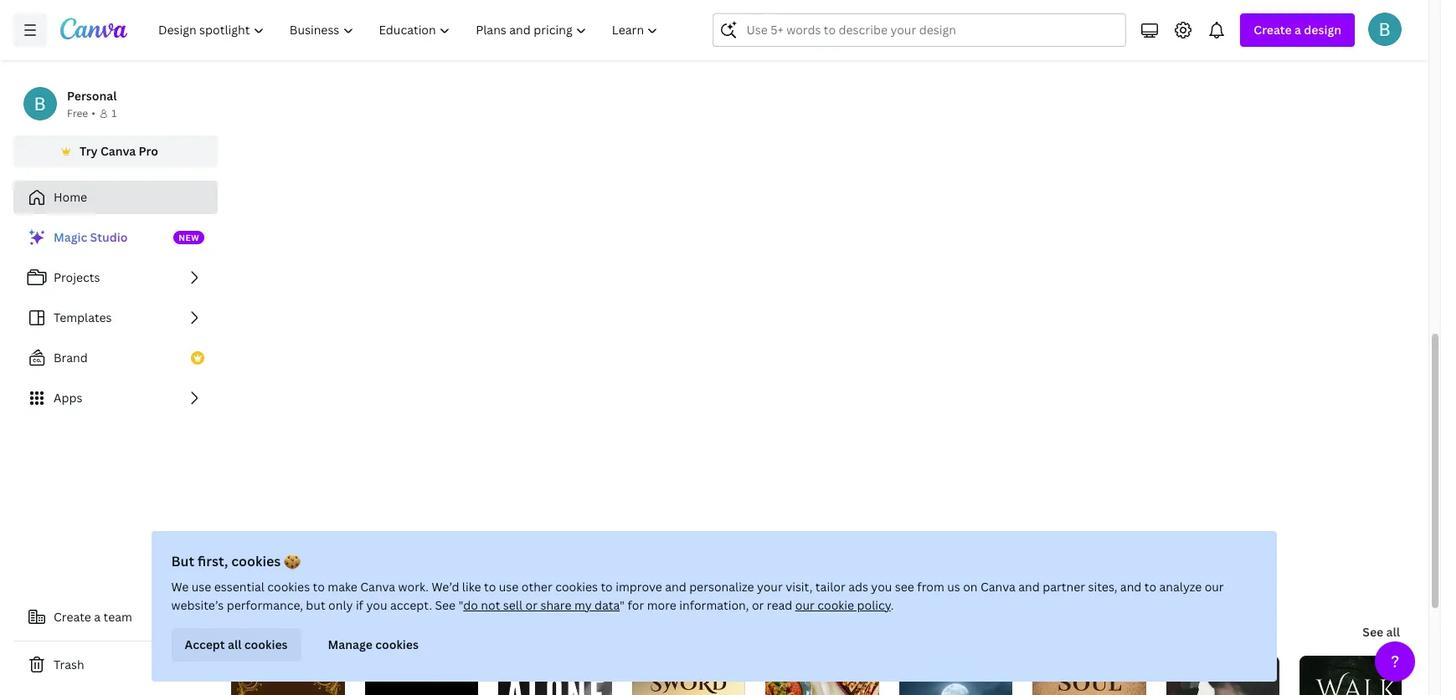 Task type: vqa. For each thing, say whether or not it's contained in the screenshot.
'We'd'
yes



Task type: describe. For each thing, give the bounding box(es) containing it.
for
[[628, 598, 645, 614]]

1 vertical spatial you
[[367, 598, 388, 614]]

website's
[[172, 598, 224, 614]]

see all link
[[1361, 616, 1402, 650]]

Search search field
[[747, 14, 1093, 46]]

1 horizontal spatial canva
[[361, 580, 396, 595]]

accept all cookies
[[185, 637, 288, 653]]

1 or from the left
[[526, 598, 538, 614]]

personal
[[67, 88, 117, 104]]

see all
[[1363, 625, 1400, 641]]

do not sell or share my data " for more information, or read our cookie policy .
[[464, 598, 894, 614]]

not
[[481, 598, 501, 614]]

we'd
[[432, 580, 460, 595]]

cookie
[[818, 598, 855, 614]]

like
[[463, 580, 482, 595]]

but
[[172, 553, 195, 571]]

trash
[[54, 657, 84, 673]]

trash link
[[13, 649, 218, 683]]

3 and from the left
[[1121, 580, 1142, 595]]

essential
[[215, 580, 265, 595]]

3 to from the left
[[601, 580, 613, 595]]

design
[[1304, 22, 1342, 38]]

apps
[[54, 390, 82, 406]]

templates
[[54, 310, 112, 326]]

2 horizontal spatial canva
[[981, 580, 1016, 595]]

.
[[891, 598, 894, 614]]

but first, cookies 🍪
[[172, 553, 301, 571]]

pro
[[139, 143, 158, 159]]

apps link
[[13, 382, 218, 415]]

1 and from the left
[[666, 580, 687, 595]]

share
[[541, 598, 572, 614]]

2 to from the left
[[485, 580, 497, 595]]

visit,
[[786, 580, 813, 595]]

brand link
[[13, 342, 218, 375]]

policy
[[858, 598, 891, 614]]

book covers link
[[231, 623, 323, 643]]

do not sell or share my data link
[[464, 598, 620, 614]]

1 use from the left
[[192, 580, 212, 595]]

your
[[757, 580, 783, 595]]

work.
[[399, 580, 429, 595]]

try canva pro
[[80, 143, 158, 159]]

all for see
[[1387, 625, 1400, 641]]

our inside we use essential cookies to make canva work. we'd like to use other cookies to improve and personalize your visit, tailor ads you see from us on canva and partner sites, and to analyze our website's performance, but only if you accept. see "
[[1205, 580, 1225, 595]]

information,
[[680, 598, 750, 614]]

performance,
[[227, 598, 304, 614]]

ads
[[849, 580, 869, 595]]

create a team
[[54, 610, 132, 626]]

create for create a design
[[1254, 22, 1292, 38]]

make
[[328, 580, 358, 595]]

first,
[[198, 553, 229, 571]]

•
[[91, 106, 95, 121]]

2 or from the left
[[752, 598, 765, 614]]

from
[[918, 580, 945, 595]]

analyze
[[1160, 580, 1202, 595]]

templates link
[[13, 302, 218, 335]]

if
[[356, 598, 364, 614]]

create a design
[[1254, 22, 1342, 38]]

accept all cookies button
[[172, 629, 302, 662]]

1 to from the left
[[313, 580, 325, 595]]

1
[[111, 106, 117, 121]]

try canva pro button
[[13, 136, 218, 168]]

see inside see all link
[[1363, 625, 1384, 641]]

accept
[[185, 637, 225, 653]]



Task type: locate. For each thing, give the bounding box(es) containing it.
4 to from the left
[[1145, 580, 1157, 595]]

you
[[872, 580, 893, 595], [367, 598, 388, 614]]

only
[[329, 598, 353, 614]]

home link
[[13, 181, 218, 214]]

us
[[948, 580, 961, 595]]

but first, cookies 🍪 dialog
[[152, 532, 1277, 683]]

create a team button
[[13, 601, 218, 635]]

" inside we use essential cookies to make canva work. we'd like to use other cookies to improve and personalize your visit, tailor ads you see from us on canva and partner sites, and to analyze our website's performance, but only if you accept. see "
[[459, 598, 464, 614]]

magic
[[54, 229, 87, 245]]

and up do not sell or share my data " for more information, or read our cookie policy .
[[666, 580, 687, 595]]

or right sell
[[526, 598, 538, 614]]

list
[[13, 221, 218, 415]]

see
[[896, 580, 915, 595]]

all for accept
[[228, 637, 242, 653]]

improve
[[616, 580, 663, 595]]

0 vertical spatial create
[[1254, 22, 1292, 38]]

and
[[666, 580, 687, 595], [1019, 580, 1040, 595], [1121, 580, 1142, 595]]

2 horizontal spatial and
[[1121, 580, 1142, 595]]

we
[[172, 580, 189, 595]]

projects link
[[13, 261, 218, 295]]

0 vertical spatial our
[[1205, 580, 1225, 595]]

a left team
[[94, 610, 101, 626]]

other
[[522, 580, 553, 595]]

None search field
[[713, 13, 1127, 47]]

create for create a team
[[54, 610, 91, 626]]

personalize
[[690, 580, 755, 595]]

0 horizontal spatial and
[[666, 580, 687, 595]]

cookies
[[232, 553, 281, 571], [268, 580, 310, 595], [556, 580, 598, 595], [245, 637, 288, 653], [376, 637, 419, 653]]

see inside we use essential cookies to make canva work. we'd like to use other cookies to improve and personalize your visit, tailor ads you see from us on canva and partner sites, and to analyze our website's performance, but only if you accept. see "
[[435, 598, 456, 614]]

studio
[[90, 229, 128, 245]]

use up the website's
[[192, 580, 212, 595]]

top level navigation element
[[147, 13, 673, 47]]

canva
[[100, 143, 136, 159], [361, 580, 396, 595], [981, 580, 1016, 595]]

free •
[[67, 106, 95, 121]]

canva right on
[[981, 580, 1016, 595]]

a for design
[[1295, 22, 1301, 38]]

you right if
[[367, 598, 388, 614]]

covers
[[272, 623, 323, 643]]

list containing magic studio
[[13, 221, 218, 415]]

new
[[179, 232, 200, 244]]

create left design in the right of the page
[[1254, 22, 1292, 38]]

manage
[[328, 637, 373, 653]]

team
[[103, 610, 132, 626]]

see
[[435, 598, 456, 614], [1363, 625, 1384, 641]]

canva up if
[[361, 580, 396, 595]]

use up sell
[[499, 580, 519, 595]]

and left partner
[[1019, 580, 1040, 595]]

sites,
[[1089, 580, 1118, 595]]

our
[[1205, 580, 1225, 595], [796, 598, 815, 614]]

a inside dropdown button
[[1295, 22, 1301, 38]]

or left read
[[752, 598, 765, 614]]

0 vertical spatial you
[[872, 580, 893, 595]]

0 horizontal spatial create
[[54, 610, 91, 626]]

but
[[306, 598, 326, 614]]

manage cookies
[[328, 637, 419, 653]]

2 " from the left
[[620, 598, 625, 614]]

canva right "try"
[[100, 143, 136, 159]]

0 vertical spatial a
[[1295, 22, 1301, 38]]

0 horizontal spatial all
[[228, 637, 242, 653]]

use
[[192, 580, 212, 595], [499, 580, 519, 595]]

home
[[54, 189, 87, 205]]

book
[[231, 623, 269, 643]]

create left team
[[54, 610, 91, 626]]

accept.
[[391, 598, 433, 614]]

we use essential cookies to make canva work. we'd like to use other cookies to improve and personalize your visit, tailor ads you see from us on canva and partner sites, and to analyze our website's performance, but only if you accept. see "
[[172, 580, 1225, 614]]

1 vertical spatial see
[[1363, 625, 1384, 641]]

canva inside try canva pro 'button'
[[100, 143, 136, 159]]

0 horizontal spatial "
[[459, 598, 464, 614]]

2 use from the left
[[499, 580, 519, 595]]

on
[[964, 580, 978, 595]]

a
[[1295, 22, 1301, 38], [94, 610, 101, 626]]

0 horizontal spatial use
[[192, 580, 212, 595]]

read
[[767, 598, 793, 614]]

1 " from the left
[[459, 598, 464, 614]]

0 horizontal spatial you
[[367, 598, 388, 614]]

to right like
[[485, 580, 497, 595]]

" down like
[[459, 598, 464, 614]]

data
[[595, 598, 620, 614]]

1 vertical spatial a
[[94, 610, 101, 626]]

1 horizontal spatial you
[[872, 580, 893, 595]]

try
[[80, 143, 98, 159]]

1 horizontal spatial "
[[620, 598, 625, 614]]

🍪
[[284, 553, 301, 571]]

1 horizontal spatial and
[[1019, 580, 1040, 595]]

1 horizontal spatial our
[[1205, 580, 1225, 595]]

a for team
[[94, 610, 101, 626]]

free
[[67, 106, 88, 121]]

all
[[1387, 625, 1400, 641], [228, 637, 242, 653]]

0 horizontal spatial see
[[435, 598, 456, 614]]

do
[[464, 598, 479, 614]]

to up the data
[[601, 580, 613, 595]]

sell
[[504, 598, 523, 614]]

create inside button
[[54, 610, 91, 626]]

1 horizontal spatial a
[[1295, 22, 1301, 38]]

1 horizontal spatial see
[[1363, 625, 1384, 641]]

to left analyze
[[1145, 580, 1157, 595]]

create
[[1254, 22, 1292, 38], [54, 610, 91, 626]]

1 horizontal spatial or
[[752, 598, 765, 614]]

projects
[[54, 270, 100, 286]]

1 horizontal spatial use
[[499, 580, 519, 595]]

0 horizontal spatial our
[[796, 598, 815, 614]]

"
[[459, 598, 464, 614], [620, 598, 625, 614]]

book covers
[[231, 623, 323, 643]]

1 vertical spatial create
[[54, 610, 91, 626]]

2 and from the left
[[1019, 580, 1040, 595]]

1 vertical spatial our
[[796, 598, 815, 614]]

brand
[[54, 350, 88, 366]]

our down visit,
[[796, 598, 815, 614]]

you up the policy
[[872, 580, 893, 595]]

all inside button
[[228, 637, 242, 653]]

or
[[526, 598, 538, 614], [752, 598, 765, 614]]

manage cookies button
[[315, 629, 432, 662]]

our cookie policy link
[[796, 598, 891, 614]]

0 horizontal spatial canva
[[100, 143, 136, 159]]

my
[[575, 598, 592, 614]]

partner
[[1043, 580, 1086, 595]]

more
[[648, 598, 677, 614]]

a inside button
[[94, 610, 101, 626]]

1 horizontal spatial all
[[1387, 625, 1400, 641]]

0 vertical spatial see
[[435, 598, 456, 614]]

magic studio
[[54, 229, 128, 245]]

create inside dropdown button
[[1254, 22, 1292, 38]]

brad klo image
[[1368, 13, 1402, 46]]

tailor
[[816, 580, 846, 595]]

" left for
[[620, 598, 625, 614]]

to up but
[[313, 580, 325, 595]]

1 horizontal spatial create
[[1254, 22, 1292, 38]]

and right sites,
[[1121, 580, 1142, 595]]

create a design button
[[1241, 13, 1355, 47]]

a left design in the right of the page
[[1295, 22, 1301, 38]]

0 horizontal spatial a
[[94, 610, 101, 626]]

0 horizontal spatial or
[[526, 598, 538, 614]]

to
[[313, 580, 325, 595], [485, 580, 497, 595], [601, 580, 613, 595], [1145, 580, 1157, 595]]

our right analyze
[[1205, 580, 1225, 595]]



